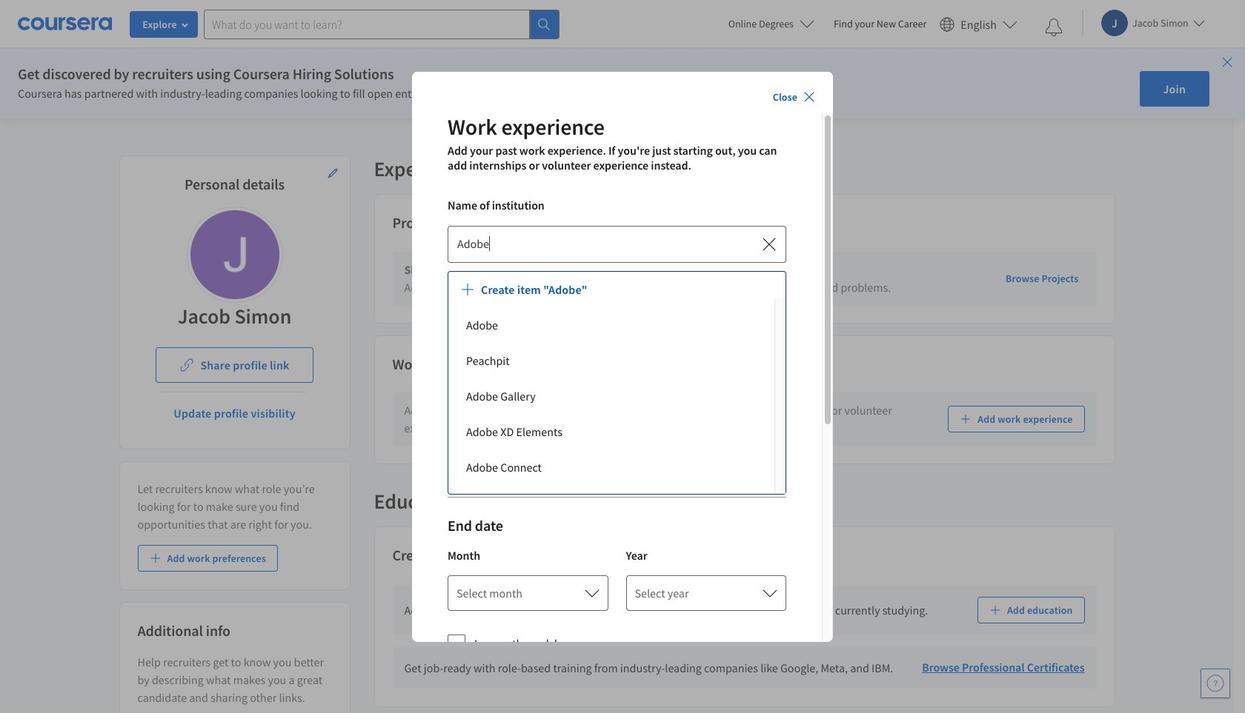 Task type: vqa. For each thing, say whether or not it's contained in the screenshot.
university of michigan image
no



Task type: locate. For each thing, give the bounding box(es) containing it.
None search field
[[204, 9, 560, 39]]

information about the projects section image
[[450, 218, 462, 230]]

dialog
[[412, 71, 833, 714]]

profile photo image
[[190, 210, 279, 299]]

None field
[[457, 235, 755, 253]]

coursera image
[[18, 12, 112, 36]]

list box
[[448, 299, 786, 495]]

None button
[[448, 226, 786, 263], [448, 310, 786, 347], [448, 226, 786, 263], [448, 310, 786, 347]]

help center image
[[1207, 675, 1224, 693]]

Type to search field
[[457, 235, 747, 253]]



Task type: describe. For each thing, give the bounding box(es) containing it.
information about credentials section image
[[470, 551, 482, 563]]

edit personal details. image
[[326, 168, 338, 179]]



